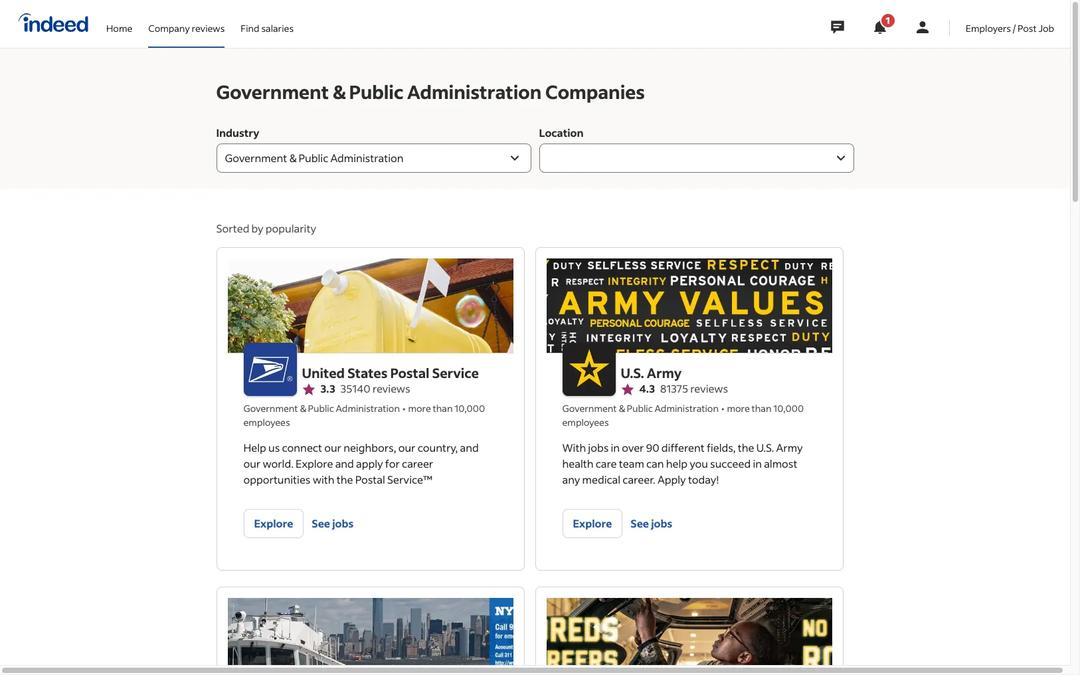 Task type: describe. For each thing, give the bounding box(es) containing it.
3.3 35140 reviews
[[321, 381, 410, 395]]

company reviews
[[148, 22, 225, 34]]

public inside popup button
[[299, 151, 328, 165]]

more than 10,000 employees for states
[[244, 402, 485, 429]]

more for states
[[408, 402, 431, 415]]

can
[[646, 456, 664, 470]]

u.s. army link
[[621, 363, 728, 383]]

than for united states postal service
[[433, 402, 453, 415]]

help
[[666, 456, 688, 470]]

0 horizontal spatial u.s.
[[621, 364, 644, 381]]

government & public administration for united states postal service
[[244, 402, 400, 415]]

almost
[[764, 456, 798, 470]]

popularity
[[266, 221, 316, 235]]

account image
[[915, 19, 931, 35]]

employees for united
[[244, 416, 290, 429]]

employers
[[966, 22, 1011, 34]]

than for u.s. army
[[752, 402, 772, 415]]

0 horizontal spatial our
[[244, 456, 261, 470]]

2 horizontal spatial our
[[398, 441, 416, 454]]

the inside help us connect our neighbors, our country, and our world. explore and apply for career opportunities with the postal service™
[[337, 472, 353, 486]]

government & public administration for u.s. army
[[562, 402, 719, 415]]

see for united
[[312, 516, 330, 530]]

10,000 for u.s. army
[[774, 402, 804, 415]]

jobs for united states postal service
[[332, 516, 354, 530]]

jobs inside with jobs in over 90 different fields, the u.s. army health care team can help you succeed in almost any medical career. apply today!
[[588, 441, 609, 454]]

apply
[[658, 472, 686, 486]]

any
[[562, 472, 580, 486]]

neighbors,
[[344, 441, 396, 454]]

35140
[[341, 381, 370, 395]]

home
[[106, 22, 132, 34]]

• for states
[[403, 402, 406, 415]]

by
[[252, 221, 264, 235]]

government down united states postal service image
[[244, 402, 298, 415]]

help us connect our neighbors, our country, and our world. explore and apply for career opportunities with the postal service™
[[244, 441, 479, 486]]

& inside government & public administration popup button
[[289, 151, 297, 165]]

for
[[385, 456, 400, 470]]

jobs for u.s. army
[[651, 516, 673, 530]]

government inside popup button
[[225, 151, 287, 165]]

service
[[432, 364, 479, 381]]

see jobs link for united
[[312, 509, 354, 538]]

salaries
[[261, 22, 294, 34]]

81375
[[660, 381, 688, 395]]

united states postal service link
[[302, 363, 479, 383]]

more than 10,000 employees for army
[[562, 402, 804, 429]]

company
[[148, 22, 190, 34]]

find salaries
[[241, 22, 294, 34]]

industry
[[216, 126, 259, 140]]

career.
[[623, 472, 656, 486]]

4.3 81375 reviews
[[639, 381, 728, 395]]

postal inside help us connect our neighbors, our country, and our world. explore and apply for career opportunities with the postal service™
[[355, 472, 385, 486]]

employers / post job link
[[966, 0, 1054, 45]]

post
[[1018, 22, 1037, 34]]

3.3
[[321, 381, 335, 395]]

see jobs for u.s.
[[631, 516, 673, 530]]

today!
[[688, 472, 719, 486]]

u.s. army
[[621, 364, 682, 381]]

with
[[562, 441, 586, 454]]

explore link for u.s. army
[[562, 509, 623, 538]]



Task type: locate. For each thing, give the bounding box(es) containing it.
fields,
[[707, 441, 736, 454]]

2 see jobs from the left
[[631, 516, 673, 530]]

different
[[662, 441, 705, 454]]

2 employees from the left
[[562, 416, 609, 429]]

2 more from the left
[[727, 402, 750, 415]]

10,000
[[455, 402, 485, 415], [774, 402, 804, 415]]

the up succeed
[[738, 441, 754, 454]]

1 vertical spatial postal
[[355, 472, 385, 486]]

government up 'industry'
[[216, 80, 329, 104]]

1 more than 10,000 employees from the left
[[244, 402, 485, 429]]

0 vertical spatial in
[[611, 441, 620, 454]]

1 vertical spatial the
[[337, 472, 353, 486]]

1 horizontal spatial see jobs link
[[631, 509, 673, 538]]

explore down the medical
[[573, 516, 612, 530]]

reviews for u.s. army
[[690, 381, 728, 395]]

1 • from the left
[[403, 402, 406, 415]]

explore for u.s. army
[[573, 516, 612, 530]]

administration inside popup button
[[331, 151, 404, 165]]

employees for u.s.
[[562, 416, 609, 429]]

0 vertical spatial the
[[738, 441, 754, 454]]

our down help at the left of page
[[244, 456, 261, 470]]

explore link
[[244, 509, 304, 538], [562, 509, 623, 538]]

1 horizontal spatial than
[[752, 402, 772, 415]]

&
[[333, 80, 345, 104], [289, 151, 297, 165], [300, 402, 306, 415], [619, 402, 625, 415]]

see jobs for united
[[312, 516, 354, 530]]

see for u.s.
[[631, 516, 649, 530]]

and
[[460, 441, 479, 454], [335, 456, 354, 470]]

1
[[886, 14, 890, 27]]

2 horizontal spatial explore
[[573, 516, 612, 530]]

jobs up care at the right
[[588, 441, 609, 454]]

our right connect
[[324, 441, 341, 454]]

explore inside help us connect our neighbors, our country, and our world. explore and apply for career opportunities with the postal service™
[[296, 456, 333, 470]]

u.s.
[[621, 364, 644, 381], [757, 441, 774, 454]]

the right 'with'
[[337, 472, 353, 486]]

1 horizontal spatial •
[[722, 402, 724, 415]]

with
[[313, 472, 335, 486]]

10,000 down the service
[[455, 402, 485, 415]]

1 horizontal spatial the
[[738, 441, 754, 454]]

2 10,000 from the left
[[774, 402, 804, 415]]

explore link down opportunities
[[244, 509, 304, 538]]

Location text field
[[539, 144, 833, 173]]

1 more from the left
[[408, 402, 431, 415]]

government down 'industry'
[[225, 151, 287, 165]]

more up "country,"
[[408, 402, 431, 415]]

postal
[[390, 364, 429, 381], [355, 472, 385, 486]]

companies
[[545, 80, 645, 104]]

explore
[[296, 456, 333, 470], [254, 516, 293, 530], [573, 516, 612, 530]]

2 more than 10,000 employees from the left
[[562, 402, 804, 429]]

1 horizontal spatial more than 10,000 employees
[[562, 402, 804, 429]]

more than 10,000 employees
[[244, 402, 485, 429], [562, 402, 804, 429]]

1 horizontal spatial in
[[753, 456, 762, 470]]

0 vertical spatial postal
[[390, 364, 429, 381]]

explore link for united states postal service
[[244, 509, 304, 538]]

our
[[324, 441, 341, 454], [398, 441, 416, 454], [244, 456, 261, 470]]

than down the service
[[433, 402, 453, 415]]

0 horizontal spatial see
[[312, 516, 330, 530]]

explore down opportunities
[[254, 516, 293, 530]]

81375 reviews link
[[660, 381, 728, 396]]

0 horizontal spatial see jobs
[[312, 516, 354, 530]]

2 see from the left
[[631, 516, 649, 530]]

1 horizontal spatial our
[[324, 441, 341, 454]]

10,000 up almost
[[774, 402, 804, 415]]

our up 'career'
[[398, 441, 416, 454]]

/
[[1013, 22, 1016, 34]]

toggle menu image
[[833, 150, 849, 166]]

35140 reviews link
[[341, 381, 410, 396]]

u.s. inside with jobs in over 90 different fields, the u.s. army health care team can help you succeed in almost any medical career. apply today!
[[757, 441, 774, 454]]

in left almost
[[753, 456, 762, 470]]

0 horizontal spatial jobs
[[332, 516, 354, 530]]

sorted
[[216, 221, 249, 235]]

10,000 for united states postal service
[[455, 402, 485, 415]]

us
[[268, 441, 280, 454]]

0 horizontal spatial in
[[611, 441, 620, 454]]

than
[[433, 402, 453, 415], [752, 402, 772, 415]]

0 horizontal spatial more
[[408, 402, 431, 415]]

1 vertical spatial u.s.
[[757, 441, 774, 454]]

1 vertical spatial and
[[335, 456, 354, 470]]

postal right states
[[390, 364, 429, 381]]

0 horizontal spatial than
[[433, 402, 453, 415]]

1 horizontal spatial employees
[[562, 416, 609, 429]]

1 horizontal spatial more
[[727, 402, 750, 415]]

u.s. army image
[[562, 343, 616, 396]]

1 horizontal spatial army
[[776, 441, 803, 454]]

employees up with
[[562, 416, 609, 429]]

sorted by popularity
[[216, 221, 316, 235]]

1 see jobs link from the left
[[312, 509, 354, 538]]

career
[[402, 456, 433, 470]]

2 horizontal spatial jobs
[[651, 516, 673, 530]]

explore link down the medical
[[562, 509, 623, 538]]

1 see jobs from the left
[[312, 516, 354, 530]]

more
[[408, 402, 431, 415], [727, 402, 750, 415]]

more than 10,000 employees down 3.3 35140 reviews
[[244, 402, 485, 429]]

government
[[216, 80, 329, 104], [225, 151, 287, 165], [244, 402, 298, 415], [562, 402, 617, 415]]

postal down apply
[[355, 472, 385, 486]]

2 than from the left
[[752, 402, 772, 415]]

succeed
[[710, 456, 751, 470]]

world.
[[263, 456, 294, 470]]

in left over at the bottom right of page
[[611, 441, 620, 454]]

1 horizontal spatial reviews
[[373, 381, 410, 395]]

u.s. right u.s. army image
[[621, 364, 644, 381]]

explore for united states postal service
[[254, 516, 293, 530]]

army
[[647, 364, 682, 381], [776, 441, 803, 454]]

1 horizontal spatial explore
[[296, 456, 333, 470]]

1 explore link from the left
[[244, 509, 304, 538]]

1 vertical spatial army
[[776, 441, 803, 454]]

4.3
[[639, 381, 655, 395]]

the inside with jobs in over 90 different fields, the u.s. army health care team can help you succeed in almost any medical career. apply today!
[[738, 441, 754, 454]]

1 than from the left
[[433, 402, 453, 415]]

employees up us
[[244, 416, 290, 429]]

and left apply
[[335, 456, 354, 470]]

over
[[622, 441, 644, 454]]

employees
[[244, 416, 290, 429], [562, 416, 609, 429]]

1 horizontal spatial postal
[[390, 364, 429, 381]]

0 horizontal spatial the
[[337, 472, 353, 486]]

connect
[[282, 441, 322, 454]]

• down 35140 reviews link
[[403, 402, 406, 415]]

more than 10,000 employees down 4.3 81375 reviews
[[562, 402, 804, 429]]

1 horizontal spatial jobs
[[588, 441, 609, 454]]

find
[[241, 22, 260, 34]]

government down u.s. army image
[[562, 402, 617, 415]]

united
[[302, 364, 345, 381]]

1 horizontal spatial see jobs
[[631, 516, 673, 530]]

see jobs link down career.
[[631, 509, 673, 538]]

than up almost
[[752, 402, 772, 415]]

home link
[[106, 0, 132, 45]]

reviews
[[192, 22, 225, 34], [373, 381, 410, 395], [690, 381, 728, 395]]

u.s. up almost
[[757, 441, 774, 454]]

0 vertical spatial and
[[460, 441, 479, 454]]

government & public administration button
[[216, 144, 531, 173]]

see jobs
[[312, 516, 354, 530], [631, 516, 673, 530]]

see
[[312, 516, 330, 530], [631, 516, 649, 530]]

0 horizontal spatial •
[[403, 402, 406, 415]]

2 see jobs link from the left
[[631, 509, 673, 538]]

0 horizontal spatial explore link
[[244, 509, 304, 538]]

messages unread count 0 image
[[829, 14, 846, 41]]

united states postal service
[[302, 364, 479, 381]]

0 horizontal spatial see jobs link
[[312, 509, 354, 538]]

1 10,000 from the left
[[455, 402, 485, 415]]

find salaries link
[[241, 0, 294, 45]]

states
[[348, 364, 388, 381]]

government & public administration
[[225, 151, 404, 165], [244, 402, 400, 415], [562, 402, 719, 415]]

0 horizontal spatial more than 10,000 employees
[[244, 402, 485, 429]]

government & public administration inside government & public administration popup button
[[225, 151, 404, 165]]

job
[[1039, 22, 1054, 34]]

opportunities
[[244, 472, 311, 486]]

care
[[596, 456, 617, 470]]

see jobs link down 'with'
[[312, 509, 354, 538]]

1 link
[[864, 0, 896, 47]]

employers / post job
[[966, 22, 1054, 34]]

0 vertical spatial u.s.
[[621, 364, 644, 381]]

• for army
[[722, 402, 724, 415]]

90
[[646, 441, 660, 454]]

and right "country,"
[[460, 441, 479, 454]]

location
[[539, 126, 584, 140]]

1 vertical spatial in
[[753, 456, 762, 470]]

public
[[349, 80, 404, 104], [299, 151, 328, 165], [308, 402, 334, 415], [627, 402, 653, 415]]

1 horizontal spatial see
[[631, 516, 649, 530]]

jobs
[[588, 441, 609, 454], [332, 516, 354, 530], [651, 516, 673, 530]]

help
[[244, 441, 266, 454]]

0 horizontal spatial explore
[[254, 516, 293, 530]]

2 explore link from the left
[[562, 509, 623, 538]]

more for army
[[727, 402, 750, 415]]

government & public administration companies
[[216, 80, 645, 104]]

1 horizontal spatial and
[[460, 441, 479, 454]]

the
[[738, 441, 754, 454], [337, 472, 353, 486]]

• down 81375 reviews link
[[722, 402, 724, 415]]

in
[[611, 441, 620, 454], [753, 456, 762, 470]]

0 vertical spatial army
[[647, 364, 682, 381]]

0 horizontal spatial army
[[647, 364, 682, 381]]

0 horizontal spatial reviews
[[192, 22, 225, 34]]

1 horizontal spatial 10,000
[[774, 402, 804, 415]]

•
[[403, 402, 406, 415], [722, 402, 724, 415]]

see jobs link for u.s.
[[631, 509, 673, 538]]

country,
[[418, 441, 458, 454]]

service™
[[387, 472, 433, 486]]

see jobs down career.
[[631, 516, 673, 530]]

0 horizontal spatial and
[[335, 456, 354, 470]]

united states postal service image
[[244, 343, 297, 396]]

see jobs down 'with'
[[312, 516, 354, 530]]

see down career.
[[631, 516, 649, 530]]

2 horizontal spatial reviews
[[690, 381, 728, 395]]

army inside with jobs in over 90 different fields, the u.s. army health care team can help you succeed in almost any medical career. apply today!
[[776, 441, 803, 454]]

reviews for united states postal service
[[373, 381, 410, 395]]

team
[[619, 456, 644, 470]]

jobs down 'with'
[[332, 516, 354, 530]]

explore up 'with'
[[296, 456, 333, 470]]

you
[[690, 456, 708, 470]]

0 horizontal spatial 10,000
[[455, 402, 485, 415]]

see down 'with'
[[312, 516, 330, 530]]

health
[[562, 456, 594, 470]]

jobs down apply
[[651, 516, 673, 530]]

apply
[[356, 456, 383, 470]]

1 horizontal spatial u.s.
[[757, 441, 774, 454]]

more up fields,
[[727, 402, 750, 415]]

see jobs link
[[312, 509, 354, 538], [631, 509, 673, 538]]

with jobs in over 90 different fields, the u.s. army health care team can help you succeed in almost any medical career. apply today!
[[562, 441, 803, 486]]

1 horizontal spatial explore link
[[562, 509, 623, 538]]

company reviews link
[[148, 0, 225, 45]]

1 employees from the left
[[244, 416, 290, 429]]

administration
[[407, 80, 542, 104], [331, 151, 404, 165], [336, 402, 400, 415], [655, 402, 719, 415]]

0 horizontal spatial employees
[[244, 416, 290, 429]]

2 • from the left
[[722, 402, 724, 415]]

medical
[[582, 472, 621, 486]]

0 horizontal spatial postal
[[355, 472, 385, 486]]

1 see from the left
[[312, 516, 330, 530]]



Task type: vqa. For each thing, say whether or not it's contained in the screenshot.
the right shift
no



